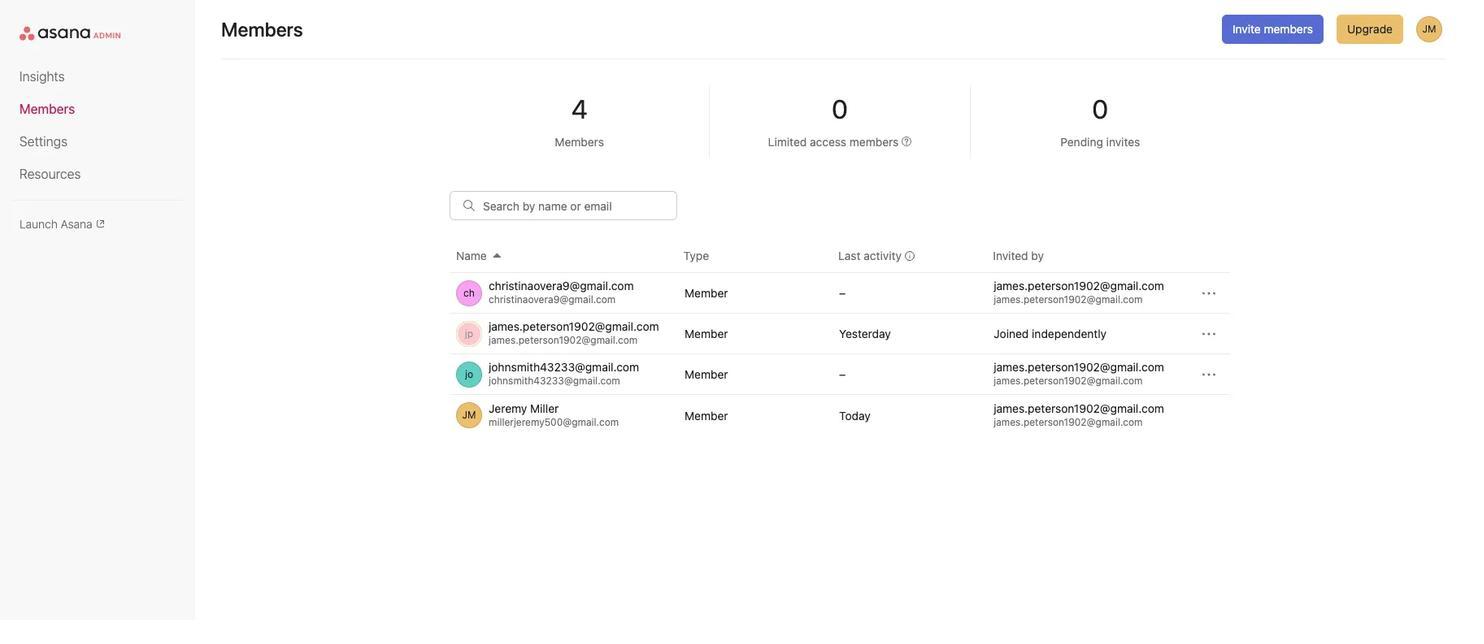 Task type: locate. For each thing, give the bounding box(es) containing it.
last activity
[[839, 249, 902, 263]]

0 up pending invites
[[1093, 94, 1109, 125]]

0 vertical spatial show options image
[[1203, 287, 1216, 300]]

asana
[[61, 217, 93, 231]]

jo
[[465, 368, 474, 380]]

–
[[840, 286, 846, 300], [840, 368, 846, 382]]

members right access
[[850, 135, 899, 149]]

0 for invites
[[1093, 94, 1109, 125]]

settings
[[20, 134, 68, 149]]

james.peterson1902@gmail.com james.peterson1902@gmail.com for christinaovera9@gmail.com
[[994, 279, 1165, 306]]

invited by
[[994, 249, 1045, 263]]

james.peterson1902@gmail.com james.peterson1902@gmail.com for jeremy miller
[[994, 401, 1165, 428]]

3 show options image from the top
[[1203, 368, 1216, 381]]

0 horizontal spatial 0
[[832, 94, 848, 125]]

– for johnsmith43233@gmail.com
[[840, 368, 846, 382]]

jm
[[1423, 23, 1437, 35], [463, 409, 476, 421]]

1 vertical spatial –
[[840, 368, 846, 382]]

james.peterson1902@gmail.com james.peterson1902@gmail.com
[[994, 279, 1165, 306], [489, 320, 659, 347], [994, 360, 1165, 387], [994, 401, 1165, 428]]

jeremy
[[489, 401, 527, 415]]

2 johnsmith43233@gmail.com from the top
[[489, 375, 620, 387]]

limited
[[769, 135, 807, 149]]

1 – from the top
[[840, 286, 846, 300]]

0 vertical spatial –
[[840, 286, 846, 300]]

name button
[[456, 247, 684, 265]]

2 0 from the left
[[1093, 94, 1109, 125]]

johnsmith43233@gmail.com
[[489, 360, 639, 374], [489, 375, 620, 387]]

members right invite
[[1265, 22, 1314, 36]]

2 christinaovera9@gmail.com from the top
[[489, 294, 616, 306]]

1 horizontal spatial members
[[1265, 22, 1314, 36]]

james.peterson1902@gmail.com
[[994, 279, 1165, 293], [994, 294, 1143, 306], [489, 320, 659, 334], [489, 334, 638, 347], [994, 360, 1165, 374], [994, 375, 1143, 387], [994, 401, 1165, 415], [994, 416, 1143, 428]]

4 member from the top
[[685, 409, 729, 423]]

pending
[[1061, 135, 1104, 149]]

0 vertical spatial johnsmith43233@gmail.com
[[489, 360, 639, 374]]

last activity button
[[839, 247, 990, 265]]

0
[[832, 94, 848, 125], [1093, 94, 1109, 125]]

member
[[685, 286, 729, 300], [685, 327, 729, 341], [685, 368, 729, 382], [685, 409, 729, 423]]

christinaovera9@gmail.com
[[489, 279, 634, 293], [489, 294, 616, 306]]

show options image for james.peterson1902@gmail.com
[[1203, 327, 1216, 340]]

Search by name or email text field
[[450, 191, 678, 220]]

4
[[572, 94, 588, 125]]

1 member from the top
[[685, 286, 729, 300]]

launch
[[20, 217, 58, 231]]

0 horizontal spatial members
[[850, 135, 899, 149]]

2 show options image from the top
[[1203, 327, 1216, 340]]

joined
[[994, 327, 1029, 341]]

james.peterson1902@gmail.com james.peterson1902@gmail.com for johnsmith43233@gmail.com
[[994, 360, 1165, 387]]

members
[[221, 18, 303, 41], [20, 102, 75, 116], [555, 135, 604, 149]]

3 member from the top
[[685, 368, 729, 382]]

member for johnsmith43233@gmail.com
[[685, 368, 729, 382]]

1 horizontal spatial members
[[221, 18, 303, 41]]

1 vertical spatial show options image
[[1203, 327, 1216, 340]]

2 member from the top
[[685, 327, 729, 341]]

– up today
[[840, 368, 846, 382]]

1 show options image from the top
[[1203, 287, 1216, 300]]

jm right upgrade at the top right
[[1423, 23, 1437, 35]]

1 horizontal spatial jm
[[1423, 23, 1437, 35]]

members
[[1265, 22, 1314, 36], [850, 135, 899, 149]]

1 vertical spatial johnsmith43233@gmail.com
[[489, 375, 620, 387]]

2 vertical spatial show options image
[[1203, 368, 1216, 381]]

jm left the jeremy
[[463, 409, 476, 421]]

show options image for johnsmith43233@gmail.com
[[1203, 368, 1216, 381]]

1 vertical spatial christinaovera9@gmail.com
[[489, 294, 616, 306]]

0 horizontal spatial jm
[[463, 409, 476, 421]]

ch
[[464, 287, 475, 299]]

1 horizontal spatial 0
[[1093, 94, 1109, 125]]

1 0 from the left
[[832, 94, 848, 125]]

1 vertical spatial members
[[20, 102, 75, 116]]

1 vertical spatial jm
[[463, 409, 476, 421]]

2 – from the top
[[840, 368, 846, 382]]

2 vertical spatial members
[[555, 135, 604, 149]]

0 vertical spatial christinaovera9@gmail.com
[[489, 279, 634, 293]]

yesterday
[[840, 327, 892, 341]]

0 up limited access members
[[832, 94, 848, 125]]

show options image
[[1203, 287, 1216, 300], [1203, 327, 1216, 340], [1203, 368, 1216, 381]]

0 vertical spatial members
[[1265, 22, 1314, 36]]

activity
[[864, 249, 902, 263]]

invite members button
[[1223, 15, 1324, 44]]

– for christinaovera9@gmail.com
[[840, 286, 846, 300]]

joined independently
[[994, 327, 1107, 341]]

– down last
[[840, 286, 846, 300]]

0 vertical spatial members
[[221, 18, 303, 41]]



Task type: describe. For each thing, give the bounding box(es) containing it.
show options image for christinaovera9@gmail.com
[[1203, 287, 1216, 300]]

upgrade button
[[1337, 15, 1404, 44]]

1 christinaovera9@gmail.com from the top
[[489, 279, 634, 293]]

0 vertical spatial jm
[[1423, 23, 1437, 35]]

0 for access
[[832, 94, 848, 125]]

resources
[[20, 167, 81, 181]]

christinaovera9@gmail.com christinaovera9@gmail.com
[[489, 279, 634, 306]]

member for james.peterson1902@gmail.com
[[685, 327, 729, 341]]

by
[[1032, 249, 1045, 263]]

christinaovera9@gmail.com inside christinaovera9@gmail.com christinaovera9@gmail.com
[[489, 294, 616, 306]]

insights
[[20, 69, 65, 84]]

pending invites
[[1061, 135, 1141, 149]]

miller
[[530, 401, 559, 415]]

limited access members
[[769, 135, 899, 149]]

insights link
[[20, 67, 176, 86]]

last
[[839, 249, 861, 263]]

type
[[684, 249, 710, 263]]

launch asana link
[[20, 217, 176, 231]]

upgrade
[[1348, 22, 1394, 36]]

jp
[[465, 327, 474, 340]]

jeremy miller millerjeremy500@gmail.com
[[489, 401, 619, 428]]

1 johnsmith43233@gmail.com from the top
[[489, 360, 639, 374]]

invites
[[1107, 135, 1141, 149]]

resources link
[[20, 164, 176, 184]]

members inside button
[[1265, 22, 1314, 36]]

invite members
[[1233, 22, 1314, 36]]

johnsmith43233@gmail.com johnsmith43233@gmail.com
[[489, 360, 639, 387]]

invite
[[1233, 22, 1262, 36]]

member for christinaovera9@gmail.com
[[685, 286, 729, 300]]

millerjeremy500@gmail.com
[[489, 416, 619, 428]]

today
[[840, 409, 871, 423]]

johnsmith43233@gmail.com inside johnsmith43233@gmail.com johnsmith43233@gmail.com
[[489, 375, 620, 387]]

2 horizontal spatial members
[[555, 135, 604, 149]]

independently
[[1032, 327, 1107, 341]]

0 horizontal spatial members
[[20, 102, 75, 116]]

access
[[810, 135, 847, 149]]

member for jeremy miller
[[685, 409, 729, 423]]

launch asana
[[20, 217, 93, 231]]

members link
[[20, 99, 176, 119]]

1 vertical spatial members
[[850, 135, 899, 149]]

settings link
[[20, 132, 176, 151]]

name
[[456, 249, 487, 263]]

invited
[[994, 249, 1029, 263]]



Task type: vqa. For each thing, say whether or not it's contained in the screenshot.
invites
yes



